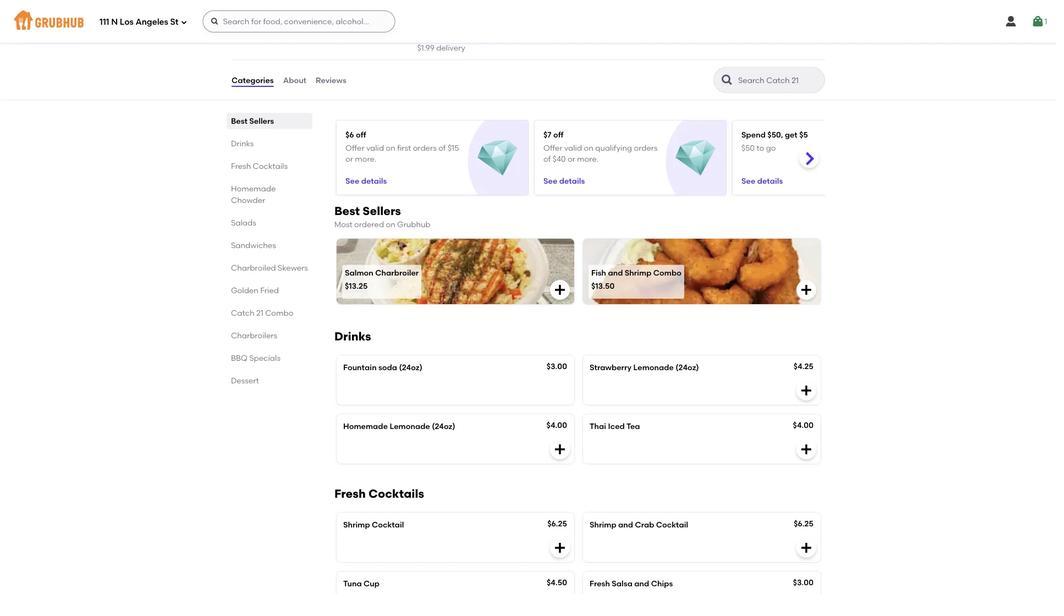 Task type: describe. For each thing, give the bounding box(es) containing it.
charbroilers
[[231, 331, 277, 340]]

fresh inside fresh cocktails tab
[[231, 162, 251, 171]]

details for offer valid on qualifying orders of $40 or more.
[[560, 176, 585, 185]]

shrimp and crab cocktail
[[590, 520, 689, 530]]

to
[[757, 143, 765, 152]]

chowder
[[231, 196, 265, 205]]

off for $7 off
[[554, 130, 564, 139]]

reviews
[[316, 75, 347, 85]]

111 n los angeles st
[[100, 17, 179, 27]]

about button
[[283, 60, 307, 100]]

catch 21 combo tab
[[231, 307, 308, 319]]

orders for qualifying
[[634, 143, 658, 152]]

dessert
[[231, 376, 259, 386]]

$13.25
[[345, 281, 368, 291]]

salads tab
[[231, 217, 308, 229]]

shrimp for shrimp cocktail
[[343, 520, 370, 530]]

$3.00 for fountain soda (24oz)
[[547, 362, 567, 371]]

cup
[[364, 579, 380, 589]]

$5
[[800, 130, 808, 139]]

or for offer valid on qualifying orders of $40 or more.
[[568, 154, 576, 163]]

fried
[[260, 286, 279, 295]]

bbq specials
[[231, 354, 281, 363]]

cocktails inside fresh cocktails tab
[[253, 162, 288, 171]]

salads
[[231, 218, 256, 228]]

1 button
[[1032, 12, 1048, 31]]

sellers for best sellers most ordered on grubhub
[[363, 204, 401, 218]]

(24oz) for strawberry lemonade (24oz)
[[676, 363, 699, 372]]

valid for $6 off
[[366, 143, 384, 152]]

$1.99
[[417, 43, 435, 52]]

1 vertical spatial fresh
[[335, 487, 366, 501]]

search icon image
[[721, 74, 734, 87]]

sandwiches tab
[[231, 240, 308, 251]]

$4.50
[[547, 578, 567, 587]]

homemade lemonade (24oz)
[[343, 422, 456, 431]]

get
[[785, 130, 798, 139]]

fountain
[[343, 363, 377, 372]]

qualifying
[[596, 143, 632, 152]]

grubhub
[[397, 220, 431, 229]]

fish and shrimp combo $13.50
[[592, 268, 682, 291]]

(24oz) for homemade lemonade (24oz)
[[432, 422, 456, 431]]

2 cocktail from the left
[[657, 520, 689, 530]]

st
[[170, 17, 179, 27]]

shrimp cocktail
[[343, 520, 404, 530]]

spend $50, get $5 $50 to go
[[742, 130, 808, 152]]

21
[[256, 309, 264, 318]]

details for offer valid on first orders of $15 or more.
[[361, 176, 387, 185]]

1 vertical spatial drinks
[[335, 330, 371, 344]]

angeles
[[136, 17, 168, 27]]

2 vertical spatial and
[[635, 579, 650, 589]]

promo image for offer valid on first orders of $15 or more.
[[478, 138, 518, 178]]

fresh cocktails inside tab
[[231, 162, 288, 171]]

on for $6
[[386, 143, 396, 152]]

specials
[[249, 354, 281, 363]]

of for $40
[[544, 154, 551, 163]]

golden
[[231, 286, 259, 295]]

soda
[[379, 363, 397, 372]]

strawberry
[[590, 363, 632, 372]]

$3.00 for fresh salsa and chips
[[794, 578, 814, 587]]

$40
[[553, 154, 566, 163]]

dessert tab
[[231, 375, 308, 387]]

$7
[[544, 130, 552, 139]]

(24oz) for fountain soda (24oz)
[[399, 363, 423, 372]]

strawberry lemonade (24oz)
[[590, 363, 699, 372]]

and for shrimp
[[619, 520, 634, 530]]

$4.00 for tea
[[793, 421, 814, 430]]

spend
[[742, 130, 766, 139]]

first
[[397, 143, 411, 152]]

more. for first
[[355, 154, 377, 163]]

tuna
[[343, 579, 362, 589]]

best sellers most ordered on grubhub
[[335, 204, 431, 229]]

see details for offer valid on first orders of $15 or more.
[[346, 176, 387, 185]]

lemonade for homemade
[[390, 422, 430, 431]]

golden fried tab
[[231, 285, 308, 296]]

111
[[100, 17, 109, 27]]

fresh salsa and chips
[[590, 579, 673, 589]]

on for best
[[386, 220, 396, 229]]



Task type: vqa. For each thing, say whether or not it's contained in the screenshot.
golden fried
yes



Task type: locate. For each thing, give the bounding box(es) containing it.
bbq
[[231, 354, 248, 363]]

valid up $40
[[565, 143, 582, 152]]

0 horizontal spatial $3.00
[[547, 362, 567, 371]]

see details down to
[[742, 176, 783, 185]]

best for best sellers most ordered on grubhub
[[335, 204, 360, 218]]

drinks up fountain
[[335, 330, 371, 344]]

cocktails
[[253, 162, 288, 171], [369, 487, 424, 501]]

sellers
[[249, 116, 274, 126], [363, 204, 401, 218]]

1
[[1045, 17, 1048, 26]]

bbq specials tab
[[231, 353, 308, 364]]

see for offer valid on first orders of $15 or more.
[[346, 176, 360, 185]]

valid inside $6 off offer valid on first orders of $15 or more.
[[366, 143, 384, 152]]

catch
[[231, 309, 255, 318]]

on left the qualifying
[[584, 143, 594, 152]]

$6 off offer valid on first orders of $15 or more.
[[346, 130, 459, 163]]

(24oz)
[[399, 363, 423, 372], [676, 363, 699, 372], [432, 422, 456, 431]]

0 horizontal spatial see
[[346, 176, 360, 185]]

cocktails up shrimp cocktail
[[369, 487, 424, 501]]

1 horizontal spatial (24oz)
[[432, 422, 456, 431]]

fresh up homemade chowder
[[231, 162, 251, 171]]

orders
[[413, 143, 437, 152], [634, 143, 658, 152]]

cocktails down drinks tab
[[253, 162, 288, 171]]

sellers up drinks tab
[[249, 116, 274, 126]]

0 horizontal spatial sellers
[[249, 116, 274, 126]]

0 vertical spatial lemonade
[[634, 363, 674, 372]]

0 vertical spatial sellers
[[249, 116, 274, 126]]

0 vertical spatial drinks
[[231, 139, 254, 148]]

$4.25
[[794, 362, 814, 371]]

1 horizontal spatial $3.00
[[794, 578, 814, 587]]

2 promo image from the left
[[676, 138, 716, 178]]

homemade inside tab
[[231, 184, 276, 194]]

$4.00 for (24oz)
[[547, 421, 567, 430]]

crab
[[635, 520, 655, 530]]

2 horizontal spatial see details button
[[742, 171, 783, 191]]

los
[[120, 17, 134, 27]]

drinks
[[231, 139, 254, 148], [335, 330, 371, 344]]

0 horizontal spatial orders
[[413, 143, 437, 152]]

valid inside $7 off offer valid on qualifying orders of $40 or more.
[[565, 143, 582, 152]]

offer up $40
[[544, 143, 563, 152]]

1 horizontal spatial or
[[568, 154, 576, 163]]

tea
[[627, 422, 640, 431]]

see details down $40
[[544, 176, 585, 185]]

3 see from the left
[[742, 176, 756, 185]]

1 horizontal spatial lemonade
[[634, 363, 674, 372]]

off right $7 on the right
[[554, 130, 564, 139]]

promo image for offer valid on qualifying orders of $40 or more.
[[676, 138, 716, 178]]

homemade
[[231, 184, 276, 194], [343, 422, 388, 431]]

fresh cocktails up shrimp cocktail
[[335, 487, 424, 501]]

combo inside fish and shrimp combo $13.50
[[654, 268, 682, 278]]

1 cocktail from the left
[[372, 520, 404, 530]]

0 horizontal spatial shrimp
[[343, 520, 370, 530]]

1 $4.00 from the left
[[547, 421, 567, 430]]

or
[[346, 154, 353, 163], [568, 154, 576, 163]]

1 vertical spatial $3.00
[[794, 578, 814, 587]]

orders for first
[[413, 143, 437, 152]]

shrimp
[[625, 268, 652, 278], [343, 520, 370, 530], [590, 520, 617, 530]]

sandwiches
[[231, 241, 276, 250]]

$50,
[[768, 130, 783, 139]]

1 horizontal spatial see
[[544, 176, 558, 185]]

offer down $6
[[346, 143, 365, 152]]

combo
[[654, 268, 682, 278], [265, 309, 294, 318]]

0 vertical spatial $3.00
[[547, 362, 567, 371]]

1 see details from the left
[[346, 176, 387, 185]]

see details for $50 to go
[[742, 176, 783, 185]]

salmon
[[345, 268, 374, 278]]

0 horizontal spatial best
[[231, 116, 248, 126]]

see
[[346, 176, 360, 185], [544, 176, 558, 185], [742, 176, 756, 185]]

see details button down $40
[[544, 171, 585, 191]]

0 vertical spatial cocktails
[[253, 162, 288, 171]]

about
[[283, 75, 307, 85]]

see for offer valid on qualifying orders of $40 or more.
[[544, 176, 558, 185]]

see down $40
[[544, 176, 558, 185]]

fountain soda (24oz)
[[343, 363, 423, 372]]

2 horizontal spatial fresh
[[590, 579, 610, 589]]

0 horizontal spatial (24oz)
[[399, 363, 423, 372]]

1 vertical spatial combo
[[265, 309, 294, 318]]

1 horizontal spatial homemade
[[343, 422, 388, 431]]

thai
[[590, 422, 607, 431]]

0 horizontal spatial $6.25
[[548, 519, 567, 529]]

1 horizontal spatial $6.25
[[794, 519, 814, 529]]

most
[[335, 220, 353, 229]]

1 vertical spatial and
[[619, 520, 634, 530]]

see details button down to
[[742, 171, 783, 191]]

0 horizontal spatial or
[[346, 154, 353, 163]]

1 or from the left
[[346, 154, 353, 163]]

1 orders from the left
[[413, 143, 437, 152]]

fresh up shrimp cocktail
[[335, 487, 366, 501]]

salsa
[[612, 579, 633, 589]]

charbroiled skewers
[[231, 263, 308, 273]]

1 offer from the left
[[346, 143, 365, 152]]

1 horizontal spatial offer
[[544, 143, 563, 152]]

lemonade for strawberry
[[634, 363, 674, 372]]

promo image left $50 on the top right of the page
[[676, 138, 716, 178]]

0 vertical spatial homemade
[[231, 184, 276, 194]]

1 horizontal spatial sellers
[[363, 204, 401, 218]]

0 horizontal spatial fresh
[[231, 162, 251, 171]]

best sellers tab
[[231, 115, 308, 127]]

on inside $7 off offer valid on qualifying orders of $40 or more.
[[584, 143, 594, 152]]

2 vertical spatial fresh
[[590, 579, 610, 589]]

homemade chowder
[[231, 184, 276, 205]]

2 see details from the left
[[544, 176, 585, 185]]

2 $6.25 from the left
[[794, 519, 814, 529]]

categories
[[232, 75, 274, 85]]

1 horizontal spatial more.
[[577, 154, 599, 163]]

see up most
[[346, 176, 360, 185]]

orders right first
[[413, 143, 437, 152]]

1 see details button from the left
[[346, 171, 387, 191]]

0 vertical spatial fresh cocktails
[[231, 162, 288, 171]]

2 valid from the left
[[565, 143, 582, 152]]

1 horizontal spatial off
[[554, 130, 564, 139]]

$1.99 delivery
[[417, 43, 466, 52]]

best inside best sellers tab
[[231, 116, 248, 126]]

charbroiled
[[231, 263, 276, 273]]

0 horizontal spatial details
[[361, 176, 387, 185]]

1 horizontal spatial details
[[560, 176, 585, 185]]

shrimp inside fish and shrimp combo $13.50
[[625, 268, 652, 278]]

combo inside tab
[[265, 309, 294, 318]]

1 promo image from the left
[[478, 138, 518, 178]]

fresh left salsa
[[590, 579, 610, 589]]

and left crab
[[619, 520, 634, 530]]

homemade for chowder
[[231, 184, 276, 194]]

0 horizontal spatial homemade
[[231, 184, 276, 194]]

delivery
[[437, 43, 466, 52]]

golden fried
[[231, 286, 279, 295]]

sellers inside tab
[[249, 116, 274, 126]]

1 horizontal spatial $4.00
[[793, 421, 814, 430]]

fresh cocktails
[[231, 162, 288, 171], [335, 487, 424, 501]]

2 orders from the left
[[634, 143, 658, 152]]

1 horizontal spatial combo
[[654, 268, 682, 278]]

1 horizontal spatial of
[[544, 154, 551, 163]]

best up most
[[335, 204, 360, 218]]

of left $40
[[544, 154, 551, 163]]

valid left first
[[366, 143, 384, 152]]

1 horizontal spatial see details button
[[544, 171, 585, 191]]

1 vertical spatial fresh cocktails
[[335, 487, 424, 501]]

best for best sellers
[[231, 116, 248, 126]]

$6.25 for shrimp cocktail
[[548, 519, 567, 529]]

0 horizontal spatial fresh cocktails
[[231, 162, 288, 171]]

offer for $7
[[544, 143, 563, 152]]

1 more. from the left
[[355, 154, 377, 163]]

of for $15
[[439, 143, 446, 152]]

details down go
[[758, 176, 783, 185]]

$13.50
[[592, 281, 615, 291]]

1 horizontal spatial cocktail
[[657, 520, 689, 530]]

orders inside $6 off offer valid on first orders of $15 or more.
[[413, 143, 437, 152]]

promo image
[[478, 138, 518, 178], [676, 138, 716, 178]]

2 off from the left
[[554, 130, 564, 139]]

0 horizontal spatial see details button
[[346, 171, 387, 191]]

1 horizontal spatial orders
[[634, 143, 658, 152]]

fresh cocktails down drinks tab
[[231, 162, 288, 171]]

1 vertical spatial best
[[335, 204, 360, 218]]

2 $4.00 from the left
[[793, 421, 814, 430]]

and right salsa
[[635, 579, 650, 589]]

svg image
[[1005, 15, 1018, 28], [211, 17, 219, 26], [181, 19, 187, 26], [800, 443, 813, 456], [554, 541, 567, 555], [800, 541, 813, 555]]

2 more. from the left
[[577, 154, 599, 163]]

off inside $7 off offer valid on qualifying orders of $40 or more.
[[554, 130, 564, 139]]

drinks tab
[[231, 138, 308, 149]]

see details for offer valid on qualifying orders of $40 or more.
[[544, 176, 585, 185]]

$4.00
[[547, 421, 567, 430], [793, 421, 814, 430]]

on left first
[[386, 143, 396, 152]]

on for $7
[[584, 143, 594, 152]]

sellers inside best sellers most ordered on grubhub
[[363, 204, 401, 218]]

of inside $7 off offer valid on qualifying orders of $40 or more.
[[544, 154, 551, 163]]

homemade chowder tab
[[231, 183, 308, 206]]

$3.00
[[547, 362, 567, 371], [794, 578, 814, 587]]

Search for food, convenience, alcohol... search field
[[203, 10, 395, 32]]

see details button for offer valid on qualifying orders of $40 or more.
[[544, 171, 585, 191]]

0 horizontal spatial drinks
[[231, 139, 254, 148]]

details up best sellers most ordered on grubhub
[[361, 176, 387, 185]]

$6.25 for shrimp and crab cocktail
[[794, 519, 814, 529]]

1 horizontal spatial see details
[[544, 176, 585, 185]]

1 horizontal spatial promo image
[[676, 138, 716, 178]]

0 horizontal spatial valid
[[366, 143, 384, 152]]

drinks down best sellers
[[231, 139, 254, 148]]

orders right the qualifying
[[634, 143, 658, 152]]

details
[[361, 176, 387, 185], [560, 176, 585, 185], [758, 176, 783, 185]]

1 off from the left
[[356, 130, 366, 139]]

1 horizontal spatial valid
[[565, 143, 582, 152]]

fish
[[592, 268, 607, 278]]

$7 off offer valid on qualifying orders of $40 or more.
[[544, 130, 658, 163]]

0 horizontal spatial lemonade
[[390, 422, 430, 431]]

and inside fish and shrimp combo $13.50
[[608, 268, 623, 278]]

and right fish
[[608, 268, 623, 278]]

charbroilers tab
[[231, 330, 308, 342]]

offer for $6
[[346, 143, 365, 152]]

salmon charbroiler $13.25
[[345, 268, 419, 291]]

go
[[767, 143, 776, 152]]

see details button up best sellers most ordered on grubhub
[[346, 171, 387, 191]]

2 horizontal spatial (24oz)
[[676, 363, 699, 372]]

0 horizontal spatial of
[[439, 143, 446, 152]]

iced
[[608, 422, 625, 431]]

svg image
[[1032, 15, 1045, 28], [554, 283, 567, 297], [800, 283, 813, 297], [800, 384, 813, 397], [554, 443, 567, 456]]

1 $6.25 from the left
[[548, 519, 567, 529]]

2 horizontal spatial details
[[758, 176, 783, 185]]

off right $6
[[356, 130, 366, 139]]

0 horizontal spatial cocktail
[[372, 520, 404, 530]]

or right $40
[[568, 154, 576, 163]]

3 details from the left
[[758, 176, 783, 185]]

see details
[[346, 176, 387, 185], [544, 176, 585, 185], [742, 176, 783, 185]]

2 or from the left
[[568, 154, 576, 163]]

of inside $6 off offer valid on first orders of $15 or more.
[[439, 143, 446, 152]]

$6.25
[[548, 519, 567, 529], [794, 519, 814, 529]]

0 horizontal spatial $4.00
[[547, 421, 567, 430]]

see details button
[[346, 171, 387, 191], [544, 171, 585, 191], [742, 171, 783, 191]]

sellers for best sellers
[[249, 116, 274, 126]]

thai iced tea
[[590, 422, 640, 431]]

and for fish
[[608, 268, 623, 278]]

Search Catch 21 search field
[[738, 75, 822, 86]]

0 horizontal spatial off
[[356, 130, 366, 139]]

of
[[439, 143, 446, 152], [544, 154, 551, 163]]

fresh cocktails tab
[[231, 160, 308, 172]]

see details button for $50 to go
[[742, 171, 783, 191]]

0 vertical spatial of
[[439, 143, 446, 152]]

1 horizontal spatial shrimp
[[590, 520, 617, 530]]

1 details from the left
[[361, 176, 387, 185]]

categories button
[[231, 60, 274, 100]]

1 valid from the left
[[366, 143, 384, 152]]

best up drinks tab
[[231, 116, 248, 126]]

off for $6 off
[[356, 130, 366, 139]]

best inside best sellers most ordered on grubhub
[[335, 204, 360, 218]]

1 vertical spatial sellers
[[363, 204, 401, 218]]

or for offer valid on first orders of $15 or more.
[[346, 154, 353, 163]]

2 horizontal spatial see
[[742, 176, 756, 185]]

on inside best sellers most ordered on grubhub
[[386, 220, 396, 229]]

3 see details from the left
[[742, 176, 783, 185]]

0 vertical spatial fresh
[[231, 162, 251, 171]]

1 vertical spatial cocktails
[[369, 487, 424, 501]]

on
[[386, 143, 396, 152], [584, 143, 594, 152], [386, 220, 396, 229]]

1 horizontal spatial cocktails
[[369, 487, 424, 501]]

skewers
[[278, 263, 308, 273]]

$15
[[448, 143, 459, 152]]

shrimp for shrimp and crab cocktail
[[590, 520, 617, 530]]

0 horizontal spatial see details
[[346, 176, 387, 185]]

best sellers
[[231, 116, 274, 126]]

see details button for offer valid on first orders of $15 or more.
[[346, 171, 387, 191]]

promo image right $15
[[478, 138, 518, 178]]

on inside $6 off offer valid on first orders of $15 or more.
[[386, 143, 396, 152]]

charbroiled skewers tab
[[231, 262, 308, 274]]

2 horizontal spatial shrimp
[[625, 268, 652, 278]]

0 vertical spatial and
[[608, 268, 623, 278]]

ordered
[[354, 220, 384, 229]]

1 vertical spatial lemonade
[[390, 422, 430, 431]]

offer inside $7 off offer valid on qualifying orders of $40 or more.
[[544, 143, 563, 152]]

see down $50 on the top right of the page
[[742, 176, 756, 185]]

reviews button
[[315, 60, 347, 100]]

0 horizontal spatial more.
[[355, 154, 377, 163]]

1 horizontal spatial best
[[335, 204, 360, 218]]

and
[[608, 268, 623, 278], [619, 520, 634, 530], [635, 579, 650, 589]]

sellers up ordered
[[363, 204, 401, 218]]

of left $15
[[439, 143, 446, 152]]

details down $40
[[560, 176, 585, 185]]

1 horizontal spatial drinks
[[335, 330, 371, 344]]

3 see details button from the left
[[742, 171, 783, 191]]

0 horizontal spatial cocktails
[[253, 162, 288, 171]]

2 horizontal spatial see details
[[742, 176, 783, 185]]

valid for $7 off
[[565, 143, 582, 152]]

chips
[[651, 579, 673, 589]]

1 vertical spatial of
[[544, 154, 551, 163]]

tuna cup
[[343, 579, 380, 589]]

or inside $6 off offer valid on first orders of $15 or more.
[[346, 154, 353, 163]]

see details up best sellers most ordered on grubhub
[[346, 176, 387, 185]]

n
[[111, 17, 118, 27]]

or down $6
[[346, 154, 353, 163]]

0 horizontal spatial combo
[[265, 309, 294, 318]]

more. inside $6 off offer valid on first orders of $15 or more.
[[355, 154, 377, 163]]

charbroiler
[[375, 268, 419, 278]]

1 vertical spatial homemade
[[343, 422, 388, 431]]

0 vertical spatial best
[[231, 116, 248, 126]]

2 details from the left
[[560, 176, 585, 185]]

more. inside $7 off offer valid on qualifying orders of $40 or more.
[[577, 154, 599, 163]]

off inside $6 off offer valid on first orders of $15 or more.
[[356, 130, 366, 139]]

drinks inside tab
[[231, 139, 254, 148]]

cocktail
[[372, 520, 404, 530], [657, 520, 689, 530]]

0 horizontal spatial promo image
[[478, 138, 518, 178]]

2 see from the left
[[544, 176, 558, 185]]

more. for qualifying
[[577, 154, 599, 163]]

1 see from the left
[[346, 176, 360, 185]]

see for $50 to go
[[742, 176, 756, 185]]

valid
[[366, 143, 384, 152], [565, 143, 582, 152]]

svg image inside the 1 button
[[1032, 15, 1045, 28]]

homemade for lemonade
[[343, 422, 388, 431]]

$6
[[346, 130, 354, 139]]

1 horizontal spatial fresh cocktails
[[335, 487, 424, 501]]

0 vertical spatial combo
[[654, 268, 682, 278]]

catch 21 combo
[[231, 309, 294, 318]]

2 see details button from the left
[[544, 171, 585, 191]]

1 horizontal spatial fresh
[[335, 487, 366, 501]]

or inside $7 off offer valid on qualifying orders of $40 or more.
[[568, 154, 576, 163]]

on right ordered
[[386, 220, 396, 229]]

0 horizontal spatial offer
[[346, 143, 365, 152]]

$50
[[742, 143, 755, 152]]

orders inside $7 off offer valid on qualifying orders of $40 or more.
[[634, 143, 658, 152]]

main navigation navigation
[[0, 0, 1057, 43]]

offer inside $6 off offer valid on first orders of $15 or more.
[[346, 143, 365, 152]]

2 offer from the left
[[544, 143, 563, 152]]

details for $50 to go
[[758, 176, 783, 185]]



